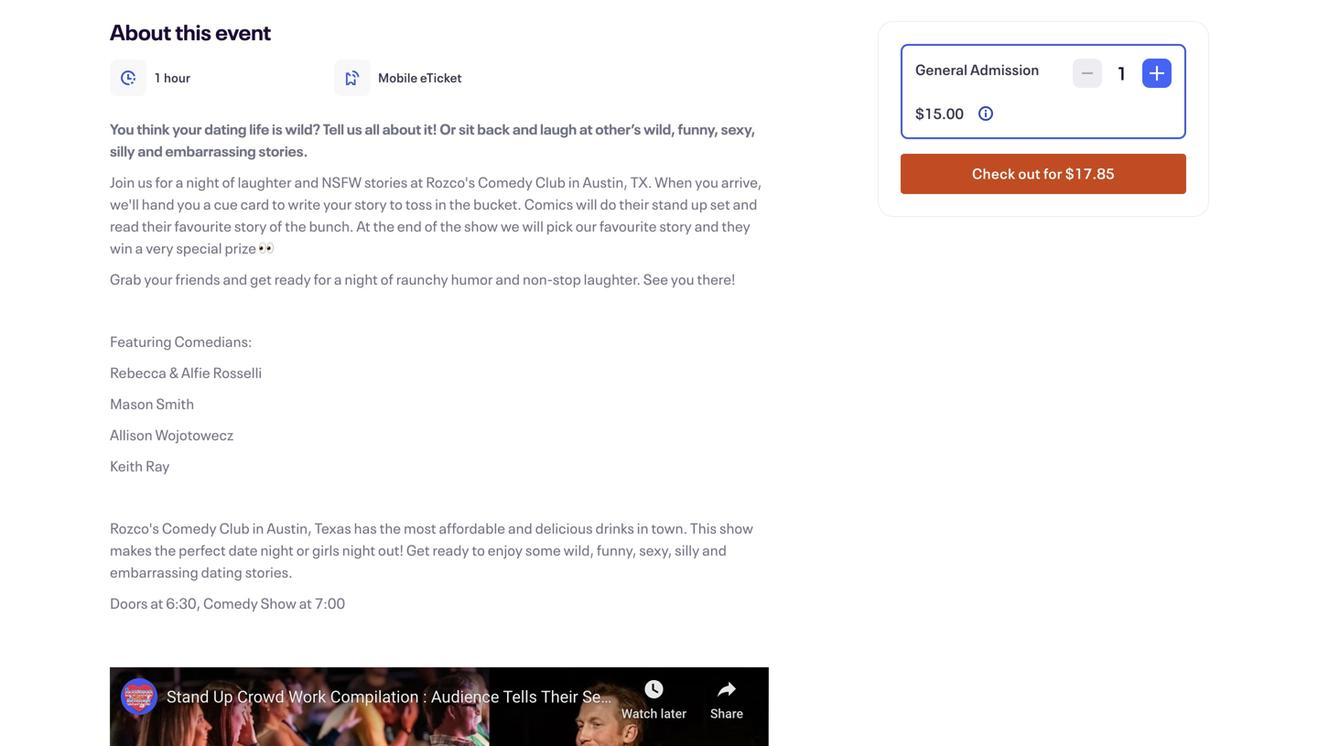 Task type: describe. For each thing, give the bounding box(es) containing it.
mobile eticket
[[378, 69, 462, 86]]

2 vertical spatial you
[[671, 269, 695, 289]]

affordable
[[439, 518, 505, 538]]

think
[[137, 119, 170, 139]]

very
[[146, 238, 174, 258]]

some
[[526, 540, 561, 560]]

night left or in the left bottom of the page
[[260, 540, 294, 560]]

mason smith
[[110, 394, 194, 413]]

featuring
[[110, 331, 172, 351]]

a right join
[[176, 172, 183, 192]]

girls
[[312, 540, 340, 560]]

do
[[600, 194, 617, 214]]

back
[[477, 119, 510, 139]]

in up the date at bottom left
[[252, 518, 264, 538]]

doors at 6:30, comedy show at 7:00
[[110, 593, 345, 613]]

a right win
[[135, 238, 143, 258]]

2 vertical spatial comedy
[[203, 593, 258, 613]]

the right at
[[373, 216, 395, 236]]

or
[[296, 540, 310, 560]]

mason
[[110, 394, 153, 413]]

in right toss
[[435, 194, 447, 214]]

👀
[[259, 238, 274, 258]]

town.
[[651, 518, 688, 538]]

rebecca & alfie rosselli
[[110, 363, 262, 382]]

and up write
[[294, 172, 319, 192]]

mobile
[[378, 69, 418, 86]]

stories
[[364, 172, 408, 192]]

2 vertical spatial your
[[144, 269, 173, 289]]

stories. inside you think your dating life is wild? tell us all about it! or sit back and laugh at other's wild, funny, sexy, silly and embarrassing stories.
[[259, 141, 308, 161]]

and left non- on the top of the page
[[496, 269, 520, 289]]

we'll
[[110, 194, 139, 214]]

1
[[154, 69, 162, 86]]

about
[[382, 119, 421, 139]]

wild?
[[285, 119, 321, 139]]

night down at
[[345, 269, 378, 289]]

and down think at top left
[[138, 141, 163, 161]]

see
[[644, 269, 668, 289]]

alfie
[[181, 363, 210, 382]]

laugh
[[540, 119, 577, 139]]

write
[[288, 194, 321, 214]]

for inside join us for a night of laughter and nsfw stories at rozco's comedy club in austin, tx. when you arrive, we'll hand you a cue card to write your story to toss in the bucket. comics will do their stand up set and read their favourite story of the bunch. at the end of the show we will pick our favourite story and they win a very special prize 👀
[[155, 172, 173, 192]]

ready inside the rozco's comedy club in austin, texas has the most affordable and delicious drinks in town. this show makes the perfect date night or girls night out! get ready to enjoy some wild, funny, sexy, silly and embarrassing dating stories.
[[433, 540, 469, 560]]

is
[[272, 119, 283, 139]]

this
[[175, 17, 211, 46]]

cue
[[214, 194, 238, 214]]

rozco's inside the rozco's comedy club in austin, texas has the most affordable and delicious drinks in town. this show makes the perfect date night or girls night out! get ready to enjoy some wild, funny, sexy, silly and embarrassing dating stories.
[[110, 518, 159, 538]]

date
[[229, 540, 258, 560]]

event
[[215, 17, 271, 46]]

tx.
[[631, 172, 652, 192]]

arrive,
[[721, 172, 762, 192]]

laughter
[[238, 172, 292, 192]]

out!
[[378, 540, 404, 560]]

&
[[169, 363, 179, 382]]

of left raunchy
[[381, 269, 394, 289]]

about
[[110, 17, 171, 46]]

show inside the rozco's comedy club in austin, texas has the most affordable and delicious drinks in town. this show makes the perfect date night or girls night out! get ready to enjoy some wild, funny, sexy, silly and embarrassing dating stories.
[[720, 518, 754, 538]]

0 horizontal spatial to
[[272, 194, 285, 214]]

end
[[397, 216, 422, 236]]

silly inside the rozco's comedy club in austin, texas has the most affordable and delicious drinks in town. this show makes the perfect date night or girls night out! get ready to enjoy some wild, funny, sexy, silly and embarrassing dating stories.
[[675, 540, 700, 560]]

special
[[176, 238, 222, 258]]

us inside you think your dating life is wild? tell us all about it! or sit back and laugh at other's wild, funny, sexy, silly and embarrassing stories.
[[347, 119, 362, 139]]

dating inside the rozco's comedy club in austin, texas has the most affordable and delicious drinks in town. this show makes the perfect date night or girls night out! get ready to enjoy some wild, funny, sexy, silly and embarrassing dating stories.
[[201, 562, 243, 582]]

club inside join us for a night of laughter and nsfw stories at rozco's comedy club in austin, tx. when you arrive, we'll hand you a cue card to write your story to toss in the bucket. comics will do their stand up set and read their favourite story of the bunch. at the end of the show we will pick our favourite story and they win a very special prize 👀
[[535, 172, 566, 192]]

in up comics
[[568, 172, 580, 192]]

1 vertical spatial will
[[522, 216, 544, 236]]

us inside join us for a night of laughter and nsfw stories at rozco's comedy club in austin, tx. when you arrive, we'll hand you a cue card to write your story to toss in the bucket. comics will do their stand up set and read their favourite story of the bunch. at the end of the show we will pick our favourite story and they win a very special prize 👀
[[138, 172, 153, 192]]

join us for a night of laughter and nsfw stories at rozco's comedy club in austin, tx. when you arrive, we'll hand you a cue card to write your story to toss in the bucket. comics will do their stand up set and read their favourite story of the bunch. at the end of the show we will pick our favourite story and they win a very special prize 👀
[[110, 172, 762, 258]]

wojotowecz
[[155, 425, 234, 445]]

join
[[110, 172, 135, 192]]

friends
[[175, 269, 220, 289]]

embarrassing inside the rozco's comedy club in austin, texas has the most affordable and delicious drinks in town. this show makes the perfect date night or girls night out! get ready to enjoy some wild, funny, sexy, silly and embarrassing dating stories.
[[110, 562, 198, 582]]

and right back
[[513, 119, 538, 139]]

sit
[[459, 119, 475, 139]]

1 vertical spatial their
[[142, 216, 172, 236]]

keith
[[110, 456, 143, 476]]

the right end
[[440, 216, 462, 236]]

prize
[[225, 238, 256, 258]]

bunch.
[[309, 216, 354, 236]]

tell
[[323, 119, 344, 139]]

1 horizontal spatial to
[[390, 194, 403, 214]]

get
[[406, 540, 430, 560]]

drinks
[[596, 518, 634, 538]]

most
[[404, 518, 436, 538]]

get
[[250, 269, 272, 289]]

embarrassing inside you think your dating life is wild? tell us all about it! or sit back and laugh at other's wild, funny, sexy, silly and embarrassing stories.
[[165, 141, 256, 161]]

life
[[249, 119, 269, 139]]

this
[[690, 518, 717, 538]]

the up out!
[[380, 518, 401, 538]]

enjoy
[[488, 540, 523, 560]]

and down this
[[702, 540, 727, 560]]

6:30,
[[166, 593, 201, 613]]

at inside you think your dating life is wild? tell us all about it! or sit back and laugh at other's wild, funny, sexy, silly and embarrassing stories.
[[580, 119, 593, 139]]

austin, inside join us for a night of laughter and nsfw stories at rozco's comedy club in austin, tx. when you arrive, we'll hand you a cue card to write your story to toss in the bucket. comics will do their stand up set and read their favourite story of the bunch. at the end of the show we will pick our favourite story and they win a very special prize 👀
[[583, 172, 628, 192]]

doors
[[110, 593, 148, 613]]

of up cue
[[222, 172, 235, 192]]

ray
[[146, 456, 170, 476]]

comics
[[524, 194, 573, 214]]

stand
[[652, 194, 688, 214]]

funny, inside you think your dating life is wild? tell us all about it! or sit back and laugh at other's wild, funny, sexy, silly and embarrassing stories.
[[678, 119, 719, 139]]

raunchy
[[396, 269, 448, 289]]

you
[[110, 119, 134, 139]]

there!
[[697, 269, 736, 289]]

about this event
[[110, 17, 271, 46]]

comedy inside join us for a night of laughter and nsfw stories at rozco's comedy club in austin, tx. when you arrive, we'll hand you a cue card to write your story to toss in the bucket. comics will do their stand up set and read their favourite story of the bunch. at the end of the show we will pick our favourite story and they win a very special prize 👀
[[478, 172, 533, 192]]

it!
[[424, 119, 437, 139]]

the left bucket.
[[449, 194, 471, 214]]

all
[[365, 119, 380, 139]]

laughter.
[[584, 269, 641, 289]]

0 horizontal spatial story
[[234, 216, 267, 236]]



Task type: vqa. For each thing, say whether or not it's contained in the screenshot.
left Events
no



Task type: locate. For each thing, give the bounding box(es) containing it.
at left 6:30,
[[150, 593, 163, 613]]

to left toss
[[390, 194, 403, 214]]

or
[[440, 119, 456, 139]]

0 vertical spatial sexy,
[[721, 119, 756, 139]]

night down has
[[342, 540, 376, 560]]

1 vertical spatial comedy
[[162, 518, 217, 538]]

for
[[155, 172, 173, 192], [314, 269, 331, 289]]

0 horizontal spatial rozco's
[[110, 518, 159, 538]]

austin,
[[583, 172, 628, 192], [267, 518, 312, 538]]

when
[[655, 172, 693, 192]]

of
[[222, 172, 235, 192], [269, 216, 282, 236], [425, 216, 437, 236], [381, 269, 394, 289]]

at
[[357, 216, 371, 236]]

keith ray
[[110, 456, 170, 476]]

and down arrive,
[[733, 194, 758, 214]]

we
[[501, 216, 520, 236]]

1 vertical spatial funny,
[[597, 540, 637, 560]]

0 vertical spatial dating
[[205, 119, 247, 139]]

rozco's
[[426, 172, 475, 192], [110, 518, 159, 538]]

to inside the rozco's comedy club in austin, texas has the most affordable and delicious drinks in town. this show makes the perfect date night or girls night out! get ready to enjoy some wild, funny, sexy, silly and embarrassing dating stories.
[[472, 540, 485, 560]]

delicious
[[535, 518, 593, 538]]

1 vertical spatial you
[[177, 194, 201, 214]]

1 horizontal spatial wild,
[[644, 119, 675, 139]]

ready right get
[[274, 269, 311, 289]]

show
[[464, 216, 498, 236], [720, 518, 754, 538]]

rozco's up toss
[[426, 172, 475, 192]]

0 vertical spatial austin,
[[583, 172, 628, 192]]

club up the date at bottom left
[[219, 518, 250, 538]]

at inside join us for a night of laughter and nsfw stories at rozco's comedy club in austin, tx. when you arrive, we'll hand you a cue card to write your story to toss in the bucket. comics will do their stand up set and read their favourite story of the bunch. at the end of the show we will pick our favourite story and they win a very special prize 👀
[[410, 172, 423, 192]]

comedy inside the rozco's comedy club in austin, texas has the most affordable and delicious drinks in town. this show makes the perfect date night or girls night out! get ready to enjoy some wild, funny, sexy, silly and embarrassing dating stories.
[[162, 518, 217, 538]]

they
[[722, 216, 751, 236]]

your down nsfw
[[323, 194, 352, 214]]

a down bunch.
[[334, 269, 342, 289]]

0 vertical spatial comedy
[[478, 172, 533, 192]]

your inside you think your dating life is wild? tell us all about it! or sit back and laugh at other's wild, funny, sexy, silly and embarrassing stories.
[[172, 119, 202, 139]]

other's
[[595, 119, 641, 139]]

0 horizontal spatial us
[[138, 172, 153, 192]]

for up hand
[[155, 172, 173, 192]]

your right think at top left
[[172, 119, 202, 139]]

dating
[[205, 119, 247, 139], [201, 562, 243, 582]]

1 vertical spatial embarrassing
[[110, 562, 198, 582]]

grab your friends and get ready for a night of raunchy humor and non-stop laughter. see you there!
[[110, 269, 736, 289]]

2 horizontal spatial you
[[695, 172, 719, 192]]

and down up
[[695, 216, 719, 236]]

1 vertical spatial wild,
[[564, 540, 594, 560]]

0 horizontal spatial wild,
[[564, 540, 594, 560]]

a left cue
[[203, 194, 211, 214]]

1 vertical spatial sexy,
[[639, 540, 672, 560]]

sexy, up arrive,
[[721, 119, 756, 139]]

rozco's comedy club in austin, texas has the most affordable and delicious drinks in town. this show makes the perfect date night or girls night out! get ready to enjoy some wild, funny, sexy, silly and embarrassing dating stories.
[[110, 518, 754, 582]]

0 vertical spatial their
[[619, 194, 649, 214]]

ready
[[274, 269, 311, 289], [433, 540, 469, 560]]

0 horizontal spatial club
[[219, 518, 250, 538]]

to
[[272, 194, 285, 214], [390, 194, 403, 214], [472, 540, 485, 560]]

wild, inside you think your dating life is wild? tell us all about it! or sit back and laugh at other's wild, funny, sexy, silly and embarrassing stories.
[[644, 119, 675, 139]]

0 horizontal spatial austin,
[[267, 518, 312, 538]]

toss
[[405, 194, 432, 214]]

1 horizontal spatial favourite
[[600, 216, 657, 236]]

1 favourite from the left
[[174, 216, 232, 236]]

funny, down 'drinks'
[[597, 540, 637, 560]]

1 horizontal spatial show
[[720, 518, 754, 538]]

comedians:
[[174, 331, 252, 351]]

stories.
[[259, 141, 308, 161], [245, 562, 293, 582]]

0 horizontal spatial for
[[155, 172, 173, 192]]

0 horizontal spatial show
[[464, 216, 498, 236]]

to down affordable
[[472, 540, 485, 560]]

and left get
[[223, 269, 247, 289]]

at right laugh
[[580, 119, 593, 139]]

comedy
[[478, 172, 533, 192], [162, 518, 217, 538], [203, 593, 258, 613]]

show right this
[[720, 518, 754, 538]]

grab
[[110, 269, 141, 289]]

you right see
[[671, 269, 695, 289]]

will right we
[[522, 216, 544, 236]]

club up comics
[[535, 172, 566, 192]]

us
[[347, 119, 362, 139], [138, 172, 153, 192]]

0 horizontal spatial silly
[[110, 141, 135, 161]]

0 vertical spatial silly
[[110, 141, 135, 161]]

non-
[[523, 269, 553, 289]]

sexy, down town.
[[639, 540, 672, 560]]

austin, inside the rozco's comedy club in austin, texas has the most affordable and delicious drinks in town. this show makes the perfect date night or girls night out! get ready to enjoy some wild, funny, sexy, silly and embarrassing dating stories.
[[267, 518, 312, 538]]

story up at
[[355, 194, 387, 214]]

1 vertical spatial ready
[[433, 540, 469, 560]]

1 vertical spatial stories.
[[245, 562, 293, 582]]

rosselli
[[213, 363, 262, 382]]

night inside join us for a night of laughter and nsfw stories at rozco's comedy club in austin, tx. when you arrive, we'll hand you a cue card to write your story to toss in the bucket. comics will do their stand up set and read their favourite story of the bunch. at the end of the show we will pick our favourite story and they win a very special prize 👀
[[186, 172, 219, 192]]

ready down affordable
[[433, 540, 469, 560]]

1 vertical spatial austin,
[[267, 518, 312, 538]]

us left all
[[347, 119, 362, 139]]

stop
[[553, 269, 581, 289]]

the down write
[[285, 216, 306, 236]]

your down very
[[144, 269, 173, 289]]

1 horizontal spatial austin,
[[583, 172, 628, 192]]

0 vertical spatial stories.
[[259, 141, 308, 161]]

you right hand
[[177, 194, 201, 214]]

0 horizontal spatial favourite
[[174, 216, 232, 236]]

0 vertical spatial embarrassing
[[165, 141, 256, 161]]

1 horizontal spatial for
[[314, 269, 331, 289]]

0 vertical spatial you
[[695, 172, 719, 192]]

favourite down 'do' at the left of page
[[600, 216, 657, 236]]

1 horizontal spatial rozco's
[[426, 172, 475, 192]]

story down stand
[[660, 216, 692, 236]]

show down bucket.
[[464, 216, 498, 236]]

humor
[[451, 269, 493, 289]]

funny, up the when
[[678, 119, 719, 139]]

2 horizontal spatial story
[[660, 216, 692, 236]]

1 horizontal spatial story
[[355, 194, 387, 214]]

0 vertical spatial for
[[155, 172, 173, 192]]

club
[[535, 172, 566, 192], [219, 518, 250, 538]]

featuring comedians:
[[110, 331, 252, 351]]

silly down this
[[675, 540, 700, 560]]

1 vertical spatial us
[[138, 172, 153, 192]]

0 vertical spatial rozco's
[[426, 172, 475, 192]]

at up toss
[[410, 172, 423, 192]]

1 horizontal spatial you
[[671, 269, 695, 289]]

makes
[[110, 540, 152, 560]]

1 vertical spatial club
[[219, 518, 250, 538]]

wild, inside the rozco's comedy club in austin, texas has the most affordable and delicious drinks in town. this show makes the perfect date night or girls night out! get ready to enjoy some wild, funny, sexy, silly and embarrassing dating stories.
[[564, 540, 594, 560]]

rozco's up the makes
[[110, 518, 159, 538]]

of right end
[[425, 216, 437, 236]]

favourite up special at left top
[[174, 216, 232, 236]]

rebecca
[[110, 363, 167, 382]]

bucket.
[[473, 194, 522, 214]]

1 vertical spatial your
[[323, 194, 352, 214]]

stories. inside the rozco's comedy club in austin, texas has the most affordable and delicious drinks in town. this show makes the perfect date night or girls night out! get ready to enjoy some wild, funny, sexy, silly and embarrassing dating stories.
[[245, 562, 293, 582]]

in
[[568, 172, 580, 192], [435, 194, 447, 214], [252, 518, 264, 538], [637, 518, 649, 538]]

0 horizontal spatial will
[[522, 216, 544, 236]]

for down bunch.
[[314, 269, 331, 289]]

2 horizontal spatial to
[[472, 540, 485, 560]]

a
[[176, 172, 183, 192], [203, 194, 211, 214], [135, 238, 143, 258], [334, 269, 342, 289]]

story down card on the left top
[[234, 216, 267, 236]]

your
[[172, 119, 202, 139], [323, 194, 352, 214], [144, 269, 173, 289]]

silly inside you think your dating life is wild? tell us all about it! or sit back and laugh at other's wild, funny, sexy, silly and embarrassing stories.
[[110, 141, 135, 161]]

us right join
[[138, 172, 153, 192]]

dating inside you think your dating life is wild? tell us all about it! or sit back and laugh at other's wild, funny, sexy, silly and embarrassing stories.
[[205, 119, 247, 139]]

night up cue
[[186, 172, 219, 192]]

and up enjoy
[[508, 518, 533, 538]]

of up '👀'
[[269, 216, 282, 236]]

1 hour
[[154, 69, 190, 86]]

read
[[110, 216, 139, 236]]

their down tx. at top left
[[619, 194, 649, 214]]

allison
[[110, 425, 153, 445]]

to right card on the left top
[[272, 194, 285, 214]]

win
[[110, 238, 133, 258]]

allison wojotowecz
[[110, 425, 234, 445]]

stories. down is
[[259, 141, 308, 161]]

our
[[576, 216, 597, 236]]

1 horizontal spatial funny,
[[678, 119, 719, 139]]

0 horizontal spatial their
[[142, 216, 172, 236]]

show inside join us for a night of laughter and nsfw stories at rozco's comedy club in austin, tx. when you arrive, we'll hand you a cue card to write your story to toss in the bucket. comics will do their stand up set and read their favourite story of the bunch. at the end of the show we will pick our favourite story and they win a very special prize 👀
[[464, 216, 498, 236]]

0 vertical spatial wild,
[[644, 119, 675, 139]]

0 vertical spatial us
[[347, 119, 362, 139]]

embarrassing down the makes
[[110, 562, 198, 582]]

7:00
[[315, 593, 345, 613]]

comedy up the perfect
[[162, 518, 217, 538]]

1 horizontal spatial club
[[535, 172, 566, 192]]

0 horizontal spatial you
[[177, 194, 201, 214]]

1 horizontal spatial their
[[619, 194, 649, 214]]

embarrassing down life
[[165, 141, 256, 161]]

comedy right 6:30,
[[203, 593, 258, 613]]

2 favourite from the left
[[600, 216, 657, 236]]

funny,
[[678, 119, 719, 139], [597, 540, 637, 560]]

1 vertical spatial for
[[314, 269, 331, 289]]

dating left life
[[205, 119, 247, 139]]

in left town.
[[637, 518, 649, 538]]

0 horizontal spatial funny,
[[597, 540, 637, 560]]

0 vertical spatial ready
[[274, 269, 311, 289]]

at left 7:00
[[299, 593, 312, 613]]

smith
[[156, 394, 194, 413]]

stories. up 'show'
[[245, 562, 293, 582]]

sexy,
[[721, 119, 756, 139], [639, 540, 672, 560]]

1 horizontal spatial us
[[347, 119, 362, 139]]

show
[[261, 593, 297, 613]]

and
[[513, 119, 538, 139], [138, 141, 163, 161], [294, 172, 319, 192], [733, 194, 758, 214], [695, 216, 719, 236], [223, 269, 247, 289], [496, 269, 520, 289], [508, 518, 533, 538], [702, 540, 727, 560]]

you up up
[[695, 172, 719, 192]]

silly
[[110, 141, 135, 161], [675, 540, 700, 560]]

1 vertical spatial rozco's
[[110, 518, 159, 538]]

wild, down "delicious"
[[564, 540, 594, 560]]

up
[[691, 194, 708, 214]]

club inside the rozco's comedy club in austin, texas has the most affordable and delicious drinks in town. this show makes the perfect date night or girls night out! get ready to enjoy some wild, funny, sexy, silly and embarrassing dating stories.
[[219, 518, 250, 538]]

0 vertical spatial show
[[464, 216, 498, 236]]

1 horizontal spatial sexy,
[[721, 119, 756, 139]]

at
[[580, 119, 593, 139], [410, 172, 423, 192], [150, 593, 163, 613], [299, 593, 312, 613]]

has
[[354, 518, 377, 538]]

austin, up or in the left bottom of the page
[[267, 518, 312, 538]]

pick
[[546, 216, 573, 236]]

1 horizontal spatial will
[[576, 194, 598, 214]]

0 vertical spatial your
[[172, 119, 202, 139]]

wild, right other's
[[644, 119, 675, 139]]

sexy, inside the rozco's comedy club in austin, texas has the most affordable and delicious drinks in town. this show makes the perfect date night or girls night out! get ready to enjoy some wild, funny, sexy, silly and embarrassing dating stories.
[[639, 540, 672, 560]]

their
[[619, 194, 649, 214], [142, 216, 172, 236]]

texas
[[314, 518, 351, 538]]

set
[[710, 194, 730, 214]]

austin, up 'do' at the left of page
[[583, 172, 628, 192]]

dating down the perfect
[[201, 562, 243, 582]]

funny, inside the rozco's comedy club in austin, texas has the most affordable and delicious drinks in town. this show makes the perfect date night or girls night out! get ready to enjoy some wild, funny, sexy, silly and embarrassing dating stories.
[[597, 540, 637, 560]]

0 vertical spatial club
[[535, 172, 566, 192]]

1 horizontal spatial ready
[[433, 540, 469, 560]]

silly down the you
[[110, 141, 135, 161]]

0 horizontal spatial sexy,
[[639, 540, 672, 560]]

hour
[[164, 69, 190, 86]]

eticket
[[420, 69, 462, 86]]

0 vertical spatial will
[[576, 194, 598, 214]]

night
[[186, 172, 219, 192], [345, 269, 378, 289], [260, 540, 294, 560], [342, 540, 376, 560]]

will left 'do' at the left of page
[[576, 194, 598, 214]]

0 horizontal spatial ready
[[274, 269, 311, 289]]

your inside join us for a night of laughter and nsfw stories at rozco's comedy club in austin, tx. when you arrive, we'll hand you a cue card to write your story to toss in the bucket. comics will do their stand up set and read their favourite story of the bunch. at the end of the show we will pick our favourite story and they win a very special prize 👀
[[323, 194, 352, 214]]

card
[[240, 194, 269, 214]]

1 vertical spatial dating
[[201, 562, 243, 582]]

1 vertical spatial show
[[720, 518, 754, 538]]

the right the makes
[[155, 540, 176, 560]]

story
[[355, 194, 387, 214], [234, 216, 267, 236], [660, 216, 692, 236]]

1 horizontal spatial silly
[[675, 540, 700, 560]]

nsfw
[[322, 172, 362, 192]]

1 vertical spatial silly
[[675, 540, 700, 560]]

0 vertical spatial funny,
[[678, 119, 719, 139]]

rozco's inside join us for a night of laughter and nsfw stories at rozco's comedy club in austin, tx. when you arrive, we'll hand you a cue card to write your story to toss in the bucket. comics will do their stand up set and read their favourite story of the bunch. at the end of the show we will pick our favourite story and they win a very special prize 👀
[[426, 172, 475, 192]]

their down hand
[[142, 216, 172, 236]]

hand
[[142, 194, 174, 214]]

comedy up bucket.
[[478, 172, 533, 192]]

sexy, inside you think your dating life is wild? tell us all about it! or sit back and laugh at other's wild, funny, sexy, silly and embarrassing stories.
[[721, 119, 756, 139]]



